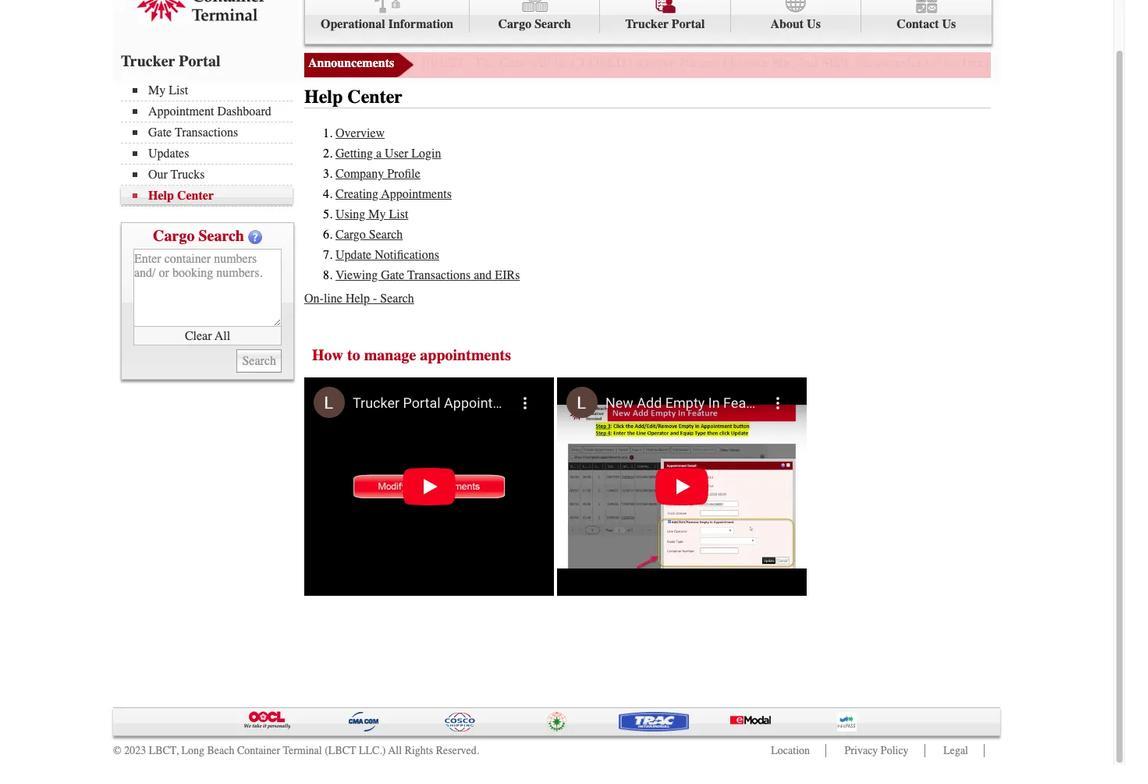 Task type: locate. For each thing, give the bounding box(es) containing it.
updates link
[[133, 147, 293, 161]]

transactions up updates link
[[175, 126, 238, 140]]

1 horizontal spatial my
[[369, 208, 386, 222]]

0 vertical spatial help
[[305, 86, 343, 108]]

us right the contact
[[943, 17, 957, 31]]

cargo
[[499, 17, 532, 31], [153, 227, 195, 245], [336, 228, 366, 242]]

0 horizontal spatial trucker portal
[[121, 52, 221, 70]]

trucker up appointment
[[121, 52, 175, 70]]

cargo search link down using my list link
[[336, 228, 403, 242]]

appointment dashboard link
[[133, 105, 293, 119]]

company profile link
[[336, 167, 421, 181]]

and left eirs
[[474, 269, 492, 283]]

dashboard
[[217, 105, 272, 119]]

10/1/23
[[420, 54, 463, 71]]

gate right the
[[499, 54, 526, 71]]

login
[[412, 147, 442, 161]]

container
[[237, 745, 280, 758]]

search right the '-'
[[380, 292, 414, 306]]

privacy policy
[[845, 745, 909, 758]]

portal
[[672, 17, 705, 31], [179, 52, 221, 70]]

rights
[[405, 745, 433, 758]]

trucker
[[626, 17, 669, 31], [121, 52, 175, 70]]

and right 7th
[[700, 54, 720, 71]]

gate inside overview getting a user login company profile creating appointments using my list cargo search update notifications viewing gate transactions and eirs
[[381, 269, 405, 283]]

update
[[336, 248, 372, 262]]

overview link
[[336, 126, 385, 141]]

legal
[[944, 745, 969, 758]]

0 horizontal spatial and
[[474, 269, 492, 283]]

contact
[[897, 17, 940, 31]]

cargo up will
[[499, 17, 532, 31]]

1 vertical spatial my
[[369, 208, 386, 222]]

8th,
[[773, 54, 794, 71]]

contact us link
[[862, 0, 992, 33]]

company
[[336, 167, 384, 181]]

0 vertical spatial all
[[215, 329, 230, 343]]

search down help center link
[[199, 227, 244, 245]]

and
[[700, 54, 720, 71], [474, 269, 492, 283]]

0 horizontal spatial to
[[347, 347, 360, 365]]

my down creating appointments link
[[369, 208, 386, 222]]

1 vertical spatial portal
[[179, 52, 221, 70]]

help left the '-'
[[346, 292, 370, 306]]

1 horizontal spatial to
[[926, 54, 937, 71]]

0 vertical spatial center
[[348, 86, 403, 108]]

0 horizontal spatial center
[[177, 189, 214, 203]]

0 vertical spatial cargo search
[[499, 17, 572, 31]]

my list appointment dashboard gate transactions updates our trucks help center
[[148, 84, 272, 203]]

trucker portal up my list 'link'
[[121, 52, 221, 70]]

gate down update notifications link
[[381, 269, 405, 283]]

0 horizontal spatial help
[[148, 189, 174, 203]]

0 horizontal spatial all
[[215, 329, 230, 343]]

0 horizontal spatial october
[[630, 54, 675, 71]]

0 vertical spatial my
[[148, 84, 166, 98]]

transactions inside overview getting a user login company profile creating appointments using my list cargo search update notifications viewing gate transactions and eirs
[[408, 269, 471, 283]]

all
[[215, 329, 230, 343], [389, 745, 402, 758]]

help down announcements
[[305, 86, 343, 108]]

us for about us
[[807, 17, 821, 31]]

october left 7th
[[630, 54, 675, 71]]

my list link
[[133, 84, 293, 98]]

october left "8th,"
[[724, 54, 769, 71]]

to
[[926, 54, 937, 71], [347, 347, 360, 365]]

2 us from the left
[[943, 17, 957, 31]]

cargo search link
[[470, 0, 601, 33], [336, 228, 403, 242]]

viewing gate transactions and eirs link
[[336, 269, 520, 283]]

list up appointment
[[169, 84, 188, 98]]

list
[[169, 84, 188, 98], [389, 208, 409, 222]]

to left the the
[[926, 54, 937, 71]]

all right llc.)
[[389, 745, 402, 758]]

portal up 7th
[[672, 17, 705, 31]]

creating
[[336, 187, 379, 201]]

getting
[[336, 147, 373, 161]]

1 vertical spatial menu bar
[[121, 82, 301, 207]]

1 vertical spatial center
[[177, 189, 214, 203]]

transactions
[[175, 126, 238, 140], [408, 269, 471, 283]]

1 vertical spatial cargo search
[[153, 227, 244, 245]]

0 vertical spatial and
[[700, 54, 720, 71]]

operational information
[[321, 17, 454, 31]]

hours
[[1028, 54, 1062, 71]]

cargo search
[[499, 17, 572, 31], [153, 227, 244, 245]]

help down our
[[148, 189, 174, 203]]

using my list link
[[336, 208, 409, 222]]

0 horizontal spatial portal
[[179, 52, 221, 70]]

web
[[1065, 54, 1089, 71]]

shift.
[[822, 54, 853, 71]]

1 horizontal spatial help
[[305, 86, 343, 108]]

1 horizontal spatial menu bar
[[305, 0, 993, 45]]

1 horizontal spatial cargo search link
[[470, 0, 601, 33]]

list inside my list appointment dashboard gate transactions updates our trucks help center
[[169, 84, 188, 98]]

update notifications link
[[336, 248, 439, 262]]

0 horizontal spatial cargo search
[[153, 227, 244, 245]]

cargo down using
[[336, 228, 366, 242]]

all right clear
[[215, 329, 230, 343]]

1 horizontal spatial center
[[348, 86, 403, 108]]

1 horizontal spatial october
[[724, 54, 769, 71]]

transactions down the "notifications"
[[408, 269, 471, 283]]

0 vertical spatial menu bar
[[305, 0, 993, 45]]

to right how
[[347, 347, 360, 365]]

2 horizontal spatial help
[[346, 292, 370, 306]]

overview
[[336, 126, 385, 141]]

1 horizontal spatial cargo
[[336, 228, 366, 242]]

the
[[940, 54, 958, 71]]

cargo search down help center link
[[153, 227, 244, 245]]

2 october from the left
[[724, 54, 769, 71]]

list down creating appointments link
[[389, 208, 409, 222]]

help center
[[305, 86, 403, 108]]

menu bar containing operational information
[[305, 0, 993, 45]]

portal up my list 'link'
[[179, 52, 221, 70]]

beach
[[207, 745, 235, 758]]

1 vertical spatial help
[[148, 189, 174, 203]]

about us
[[771, 17, 821, 31]]

reserved.
[[436, 745, 480, 758]]

center down trucks at the top left of the page
[[177, 189, 214, 203]]

0 vertical spatial portal
[[672, 17, 705, 31]]

0 vertical spatial list
[[169, 84, 188, 98]]

0 horizontal spatial my
[[148, 84, 166, 98]]

0 horizontal spatial cargo search link
[[336, 228, 403, 242]]

center
[[348, 86, 403, 108], [177, 189, 214, 203]]

1 horizontal spatial us
[[943, 17, 957, 31]]

my
[[148, 84, 166, 98], [369, 208, 386, 222]]

gate up updates on the top of the page
[[148, 126, 172, 140]]

Enter container numbers and/ or booking numbers.  text field
[[134, 249, 282, 327]]

trucker portal up 7th
[[626, 17, 705, 31]]

my up appointment
[[148, 84, 166, 98]]

7th
[[679, 54, 697, 71]]

1 vertical spatial and
[[474, 269, 492, 283]]

please
[[857, 54, 893, 71]]

center up overview link
[[348, 86, 403, 108]]

f
[[1122, 54, 1126, 71]]

legal link
[[944, 745, 969, 758]]

1 vertical spatial all
[[389, 745, 402, 758]]

1 horizontal spatial list
[[389, 208, 409, 222]]

1 vertical spatial list
[[389, 208, 409, 222]]

0 horizontal spatial trucker
[[121, 52, 175, 70]]

information
[[389, 17, 454, 31]]

1 horizontal spatial transactions
[[408, 269, 471, 283]]

us right "about" on the right
[[807, 17, 821, 31]]

trucker portal link
[[601, 0, 731, 33]]

0 horizontal spatial menu bar
[[121, 82, 301, 207]]

0 vertical spatial transactions
[[175, 126, 238, 140]]

help
[[305, 86, 343, 108], [148, 189, 174, 203], [346, 292, 370, 306]]

cargo search up will
[[499, 17, 572, 31]]

search up update notifications link
[[369, 228, 403, 242]]

cargo search link up will
[[470, 0, 601, 33]]

october
[[630, 54, 675, 71], [724, 54, 769, 71]]

appointment
[[148, 105, 214, 119]]

how
[[312, 347, 344, 365]]

our
[[148, 168, 168, 182]]

refer
[[896, 54, 923, 71]]

overview getting a user login company profile creating appointments using my list cargo search update notifications viewing gate transactions and eirs
[[336, 126, 520, 283]]

1 horizontal spatial trucker
[[626, 17, 669, 31]]

menu bar
[[305, 0, 993, 45], [121, 82, 301, 207]]

location
[[772, 745, 811, 758]]

1 horizontal spatial cargo search
[[499, 17, 572, 31]]

cargo inside overview getting a user login company profile creating appointments using my list cargo search update notifications viewing gate transactions and eirs
[[336, 228, 366, 242]]

1 us from the left
[[807, 17, 821, 31]]

my inside overview getting a user login company profile creating appointments using my list cargo search update notifications viewing gate transactions and eirs
[[369, 208, 386, 222]]

trucker portal
[[626, 17, 705, 31], [121, 52, 221, 70]]

transactions inside my list appointment dashboard gate transactions updates our trucks help center
[[175, 126, 238, 140]]

page
[[1092, 54, 1119, 71]]

0 vertical spatial trucker
[[626, 17, 669, 31]]

about
[[771, 17, 804, 31]]

help inside my list appointment dashboard gate transactions updates our trucks help center
[[148, 189, 174, 203]]

trucker up closed
[[626, 17, 669, 31]]

gate transactions link
[[133, 126, 293, 140]]

all inside button
[[215, 329, 230, 343]]

llc.)
[[359, 745, 386, 758]]

profile
[[387, 167, 421, 181]]

0 horizontal spatial us
[[807, 17, 821, 31]]

None submit
[[237, 350, 282, 373]]

1 horizontal spatial all
[[389, 745, 402, 758]]

0 vertical spatial trucker portal
[[626, 17, 705, 31]]

1 vertical spatial transactions
[[408, 269, 471, 283]]

clear
[[185, 329, 212, 343]]

0 horizontal spatial list
[[169, 84, 188, 98]]

0 horizontal spatial transactions
[[175, 126, 238, 140]]

cargo down help center link
[[153, 227, 195, 245]]



Task type: vqa. For each thing, say whether or not it's contained in the screenshot.
left is
no



Task type: describe. For each thing, give the bounding box(es) containing it.
operational information link
[[305, 0, 470, 33]]

0 vertical spatial to
[[926, 54, 937, 71]]

getting a user login link
[[336, 147, 442, 161]]

my inside my list appointment dashboard gate transactions updates our trucks help center
[[148, 84, 166, 98]]

policy
[[881, 745, 909, 758]]

2nd
[[798, 54, 819, 71]]

privacy policy link
[[845, 745, 909, 758]]

0 horizontal spatial cargo
[[153, 227, 195, 245]]

on-line help - search link
[[305, 292, 414, 306]]

appointments
[[382, 187, 452, 201]]

operational
[[321, 17, 385, 31]]

lbct,
[[149, 745, 179, 758]]

clear all button
[[134, 327, 282, 346]]

search inside overview getting a user login company profile creating appointments using my list cargo search update notifications viewing gate transactions and eirs
[[369, 228, 403, 242]]

(lbct
[[325, 745, 356, 758]]

1 october from the left
[[630, 54, 675, 71]]

appointments
[[420, 347, 511, 365]]

1 vertical spatial trucker portal
[[121, 52, 221, 70]]

truck
[[961, 54, 994, 71]]

how to manage appointments
[[312, 347, 511, 365]]

location link
[[772, 745, 811, 758]]

trucks
[[171, 168, 205, 182]]

about us link
[[731, 0, 862, 33]]

on-
[[305, 292, 324, 306]]

2 horizontal spatial cargo
[[499, 17, 532, 31]]

eirs
[[495, 269, 520, 283]]

our trucks link
[[133, 168, 293, 182]]

be
[[555, 54, 568, 71]]

help center link
[[133, 189, 293, 203]]

creating appointments link
[[336, 187, 452, 201]]

using
[[336, 208, 366, 222]]

center inside my list appointment dashboard gate transactions updates our trucks help center
[[177, 189, 214, 203]]

1 vertical spatial to
[[347, 347, 360, 365]]

-
[[373, 292, 377, 306]]

menu bar containing my list
[[121, 82, 301, 207]]

2 vertical spatial help
[[346, 292, 370, 306]]

0 vertical spatial cargo search link
[[470, 0, 601, 33]]

10/1/23 the gate will be closed october 7th and october 8th, 2nd shift. please refer to the truck gate hours web page f
[[420, 54, 1126, 71]]

notifications
[[375, 248, 439, 262]]

user
[[385, 147, 409, 161]]

on-line help - search
[[305, 292, 414, 306]]

1 horizontal spatial and
[[700, 54, 720, 71]]

©
[[113, 745, 122, 758]]

the
[[474, 54, 496, 71]]

contact us
[[897, 17, 957, 31]]

2023
[[124, 745, 146, 758]]

1 horizontal spatial portal
[[672, 17, 705, 31]]

viewing
[[336, 269, 378, 283]]

1 horizontal spatial trucker portal
[[626, 17, 705, 31]]

privacy
[[845, 745, 879, 758]]

terminal
[[283, 745, 322, 758]]

© 2023 lbct, long beach container terminal (lbct llc.) all rights reserved.
[[113, 745, 480, 758]]

us for contact us
[[943, 17, 957, 31]]

announcements
[[308, 56, 394, 70]]

will
[[529, 54, 551, 71]]

1 vertical spatial trucker
[[121, 52, 175, 70]]

closed
[[572, 54, 626, 71]]

clear all
[[185, 329, 230, 343]]

manage
[[364, 347, 416, 365]]

updates
[[148, 147, 189, 161]]

search up be
[[535, 17, 572, 31]]

line
[[324, 292, 343, 306]]

long
[[181, 745, 205, 758]]

and inside overview getting a user login company profile creating appointments using my list cargo search update notifications viewing gate transactions and eirs
[[474, 269, 492, 283]]

gate right truck
[[997, 54, 1024, 71]]

gate inside my list appointment dashboard gate transactions updates our trucks help center
[[148, 126, 172, 140]]

list inside overview getting a user login company profile creating appointments using my list cargo search update notifications viewing gate transactions and eirs
[[389, 208, 409, 222]]

a
[[376, 147, 382, 161]]

1 vertical spatial cargo search link
[[336, 228, 403, 242]]



